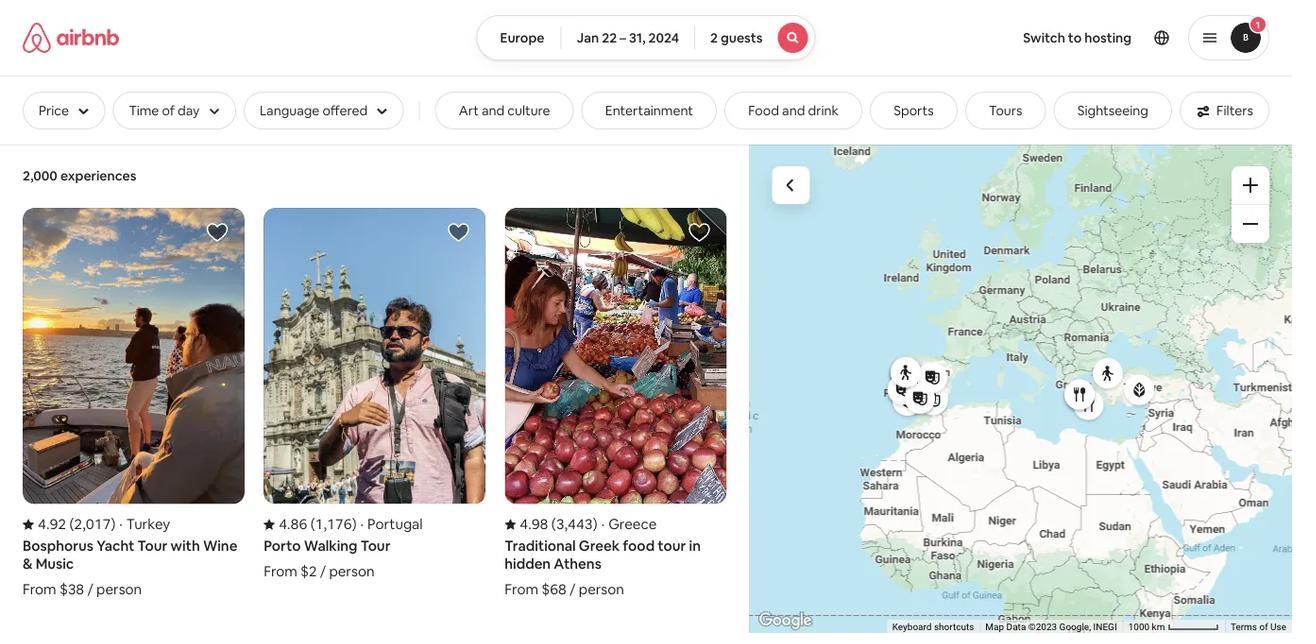 Task type: vqa. For each thing, say whether or not it's contained in the screenshot.
Experiences BUTTON
no



Task type: describe. For each thing, give the bounding box(es) containing it.
time of day
[[129, 102, 200, 119]]

4.92 out of 5 average rating,  2,017 reviews image
[[23, 515, 116, 533]]

in
[[689, 537, 701, 555]]

zoom out image
[[1243, 216, 1258, 231]]

filters button
[[1180, 92, 1270, 129]]

food and drink
[[749, 102, 839, 119]]

4.86
[[279, 515, 307, 533]]

europe button
[[477, 15, 562, 60]]

4.98
[[520, 515, 548, 533]]

add to wishlist image for turkey
[[206, 221, 229, 244]]

map
[[986, 621, 1004, 633]]

tour
[[658, 537, 686, 555]]

(1,176)
[[311, 515, 357, 533]]

price
[[39, 102, 69, 119]]

and for food
[[782, 102, 805, 119]]

greek
[[579, 537, 620, 555]]

Art and culture button
[[435, 92, 574, 129]]

4.92 (2,017)
[[38, 515, 116, 533]]

data
[[1007, 621, 1026, 633]]

/ for traditional greek food tour in hidden athens
[[570, 580, 576, 599]]

22
[[602, 29, 617, 46]]

map data ©2023 google, inegi
[[986, 621, 1117, 633]]

/ for bosphorus yacht tour with wine & music
[[87, 580, 93, 599]]

2
[[710, 29, 718, 46]]

music
[[36, 555, 74, 573]]

(3,443)
[[552, 515, 598, 533]]

2,000
[[23, 167, 58, 184]]

food
[[623, 537, 655, 555]]

&
[[23, 555, 33, 573]]

none search field containing europe
[[477, 15, 816, 60]]

jan
[[577, 29, 599, 46]]

walking
[[304, 537, 358, 555]]

©2023
[[1029, 621, 1057, 633]]

guests
[[721, 29, 763, 46]]

porto
[[264, 537, 301, 555]]

time
[[129, 102, 159, 119]]

1 button
[[1189, 15, 1270, 60]]

entertainment
[[605, 102, 694, 119]]

drink
[[808, 102, 839, 119]]

google map
showing 20 experiences. region
[[750, 144, 1292, 633]]

of for use
[[1260, 621, 1268, 633]]

inegi
[[1094, 621, 1117, 633]]

yacht
[[96, 537, 135, 555]]

4.92
[[38, 515, 66, 533]]

of for day
[[162, 102, 175, 119]]

keyboard shortcuts button
[[892, 620, 974, 633]]

$38
[[59, 580, 84, 599]]

Tours button
[[966, 92, 1046, 129]]

and for art
[[482, 102, 505, 119]]

hidden
[[505, 555, 551, 573]]

person for bosphorus yacht tour with wine & music
[[96, 580, 142, 599]]

sports
[[894, 102, 934, 119]]

1000 km
[[1129, 621, 1168, 633]]

tour for turkey
[[138, 537, 168, 555]]

day
[[178, 102, 200, 119]]

food
[[749, 102, 779, 119]]

greece
[[609, 515, 657, 533]]

4.86 out of 5 average rating,  1,176 reviews image
[[264, 515, 357, 533]]

person for traditional greek food tour in hidden athens
[[579, 580, 624, 599]]

keyboard
[[892, 621, 932, 633]]

jan 22 – 31, 2024 button
[[561, 15, 695, 60]]

europe
[[500, 29, 545, 46]]

with
[[171, 537, 200, 555]]

google,
[[1060, 621, 1091, 633]]

jan 22 – 31, 2024
[[577, 29, 679, 46]]

traditional greek food tour in hidden athens from $68 / person
[[505, 537, 701, 599]]

from for traditional greek food tour in hidden athens
[[505, 580, 538, 599]]

use
[[1271, 621, 1287, 633]]

terms
[[1231, 621, 1257, 633]]

Food and drink button
[[725, 92, 863, 129]]

art and culture
[[459, 102, 550, 119]]

bosphorus
[[23, 537, 93, 555]]

time of day button
[[113, 92, 236, 129]]

Sports button
[[870, 92, 958, 129]]

profile element
[[838, 0, 1270, 76]]

filters
[[1217, 102, 1254, 119]]

· turkey
[[119, 515, 170, 533]]

culture
[[508, 102, 550, 119]]

switch
[[1023, 29, 1066, 46]]

from for bosphorus yacht tour with wine & music
[[23, 580, 56, 599]]

2024
[[649, 29, 679, 46]]



Task type: locate. For each thing, give the bounding box(es) containing it.
0 horizontal spatial /
[[87, 580, 93, 599]]

2 horizontal spatial person
[[579, 580, 624, 599]]

from down porto
[[264, 562, 297, 581]]

0 horizontal spatial from
[[23, 580, 56, 599]]

tour down · portugal
[[361, 537, 391, 555]]

Entertainment button
[[582, 92, 717, 129]]

/ inside traditional greek food tour in hidden athens from $68 / person
[[570, 580, 576, 599]]

Sightseeing button
[[1054, 92, 1173, 129]]

0 horizontal spatial person
[[96, 580, 142, 599]]

2 add to wishlist image from the left
[[447, 221, 470, 244]]

2,000 experiences
[[23, 167, 136, 184]]

· greece
[[601, 515, 657, 533]]

· inside porto walking tour group
[[360, 515, 364, 533]]

shortcuts
[[934, 621, 974, 633]]

1 horizontal spatial from
[[264, 562, 297, 581]]

2 · from the left
[[360, 515, 364, 533]]

person inside traditional greek food tour in hidden athens from $68 / person
[[579, 580, 624, 599]]

traditional greek food tour in hidden athens group
[[505, 208, 727, 599]]

experiences
[[60, 167, 136, 184]]

31,
[[629, 29, 646, 46]]

1 vertical spatial of
[[1260, 621, 1268, 633]]

terms of use link
[[1231, 621, 1287, 633]]

offered
[[323, 102, 368, 119]]

from down hidden
[[505, 580, 538, 599]]

1000 km button
[[1123, 620, 1225, 633]]

1 · from the left
[[119, 515, 123, 533]]

person down the athens on the left bottom of page
[[579, 580, 624, 599]]

hosting
[[1085, 29, 1132, 46]]

/ right $2
[[320, 562, 326, 581]]

0 horizontal spatial add to wishlist image
[[206, 221, 229, 244]]

3 · from the left
[[601, 515, 605, 533]]

· for · greece
[[601, 515, 605, 533]]

tour inside porto walking tour from $2 / person
[[361, 537, 391, 555]]

· right (1,176)
[[360, 515, 364, 533]]

bosphorus yacht tour with wine & music group
[[23, 208, 245, 599]]

of
[[162, 102, 175, 119], [1260, 621, 1268, 633]]

1 horizontal spatial add to wishlist image
[[447, 221, 470, 244]]

bosphorus yacht tour with wine & music from $38 / person
[[23, 537, 238, 599]]

add to wishlist image
[[688, 221, 711, 244]]

1 horizontal spatial ·
[[360, 515, 364, 533]]

tour
[[138, 537, 168, 555], [361, 537, 391, 555]]

portugal
[[368, 515, 423, 533]]

0 horizontal spatial ·
[[119, 515, 123, 533]]

2 horizontal spatial from
[[505, 580, 538, 599]]

tour down turkey
[[138, 537, 168, 555]]

$68
[[542, 580, 567, 599]]

1 horizontal spatial and
[[782, 102, 805, 119]]

keyboard shortcuts
[[892, 621, 974, 633]]

wine
[[203, 537, 238, 555]]

tours
[[989, 102, 1023, 119]]

1 add to wishlist image from the left
[[206, 221, 229, 244]]

of inside dropdown button
[[162, 102, 175, 119]]

1 horizontal spatial person
[[329, 562, 375, 581]]

person down yacht
[[96, 580, 142, 599]]

switch to hosting
[[1023, 29, 1132, 46]]

traditional
[[505, 537, 576, 555]]

google image
[[754, 608, 817, 633]]

1 horizontal spatial /
[[320, 562, 326, 581]]

4.86 (1,176)
[[279, 515, 357, 533]]

·
[[119, 515, 123, 533], [360, 515, 364, 533], [601, 515, 605, 533]]

/ inside porto walking tour from $2 / person
[[320, 562, 326, 581]]

from inside porto walking tour from $2 / person
[[264, 562, 297, 581]]

athens
[[554, 555, 602, 573]]

person
[[329, 562, 375, 581], [96, 580, 142, 599], [579, 580, 624, 599]]

0 horizontal spatial of
[[162, 102, 175, 119]]

None search field
[[477, 15, 816, 60]]

switch to hosting link
[[1012, 18, 1143, 58]]

· portugal
[[360, 515, 423, 533]]

price button
[[23, 92, 105, 129]]

add to wishlist image
[[206, 221, 229, 244], [447, 221, 470, 244]]

· inside traditional greek food tour in hidden athens group
[[601, 515, 605, 533]]

from
[[264, 562, 297, 581], [23, 580, 56, 599], [505, 580, 538, 599]]

1 tour from the left
[[138, 537, 168, 555]]

4.98 (3,443)
[[520, 515, 598, 533]]

language offered button
[[244, 92, 404, 129]]

4.98 out of 5 average rating,  3,443 reviews image
[[505, 515, 598, 533]]

person down walking
[[329, 562, 375, 581]]

porto walking tour from $2 / person
[[264, 537, 391, 581]]

and left drink
[[782, 102, 805, 119]]

2 horizontal spatial /
[[570, 580, 576, 599]]

2 and from the left
[[782, 102, 805, 119]]

2 guests button
[[694, 15, 816, 60]]

of left the use
[[1260, 621, 1268, 633]]

from down &
[[23, 580, 56, 599]]

zoom in image
[[1243, 178, 1258, 193]]

$2
[[301, 562, 317, 581]]

2 tour from the left
[[361, 537, 391, 555]]

–
[[620, 29, 626, 46]]

0 horizontal spatial and
[[482, 102, 505, 119]]

person inside the bosphorus yacht tour with wine & music from $38 / person
[[96, 580, 142, 599]]

art
[[459, 102, 479, 119]]

tour for portugal
[[361, 537, 391, 555]]

/ inside the bosphorus yacht tour with wine & music from $38 / person
[[87, 580, 93, 599]]

2 horizontal spatial ·
[[601, 515, 605, 533]]

porto walking tour group
[[264, 208, 486, 581]]

from inside the bosphorus yacht tour with wine & music from $38 / person
[[23, 580, 56, 599]]

sightseeing
[[1078, 102, 1149, 119]]

and right art
[[482, 102, 505, 119]]

0 horizontal spatial tour
[[138, 537, 168, 555]]

(2,017)
[[69, 515, 116, 533]]

of left day
[[162, 102, 175, 119]]

from inside traditional greek food tour in hidden athens from $68 / person
[[505, 580, 538, 599]]

/
[[320, 562, 326, 581], [87, 580, 93, 599], [570, 580, 576, 599]]

· for · turkey
[[119, 515, 123, 533]]

add to wishlist image for portugal
[[447, 221, 470, 244]]

1 horizontal spatial tour
[[361, 537, 391, 555]]

2 guests
[[710, 29, 763, 46]]

1000
[[1129, 621, 1150, 633]]

terms of use
[[1231, 621, 1287, 633]]

language offered
[[260, 102, 368, 119]]

person inside porto walking tour from $2 / person
[[329, 562, 375, 581]]

km
[[1152, 621, 1165, 633]]

· up greek
[[601, 515, 605, 533]]

/ right $68
[[570, 580, 576, 599]]

turkey
[[126, 515, 170, 533]]

1
[[1256, 18, 1261, 31]]

language
[[260, 102, 320, 119]]

0 vertical spatial of
[[162, 102, 175, 119]]

/ right $38
[[87, 580, 93, 599]]

1 and from the left
[[482, 102, 505, 119]]

to
[[1068, 29, 1082, 46]]

tour inside the bosphorus yacht tour with wine & music from $38 / person
[[138, 537, 168, 555]]

· for · portugal
[[360, 515, 364, 533]]

and
[[482, 102, 505, 119], [782, 102, 805, 119]]

· inside bosphorus yacht tour with wine & music group
[[119, 515, 123, 533]]

· up yacht
[[119, 515, 123, 533]]

1 horizontal spatial of
[[1260, 621, 1268, 633]]



